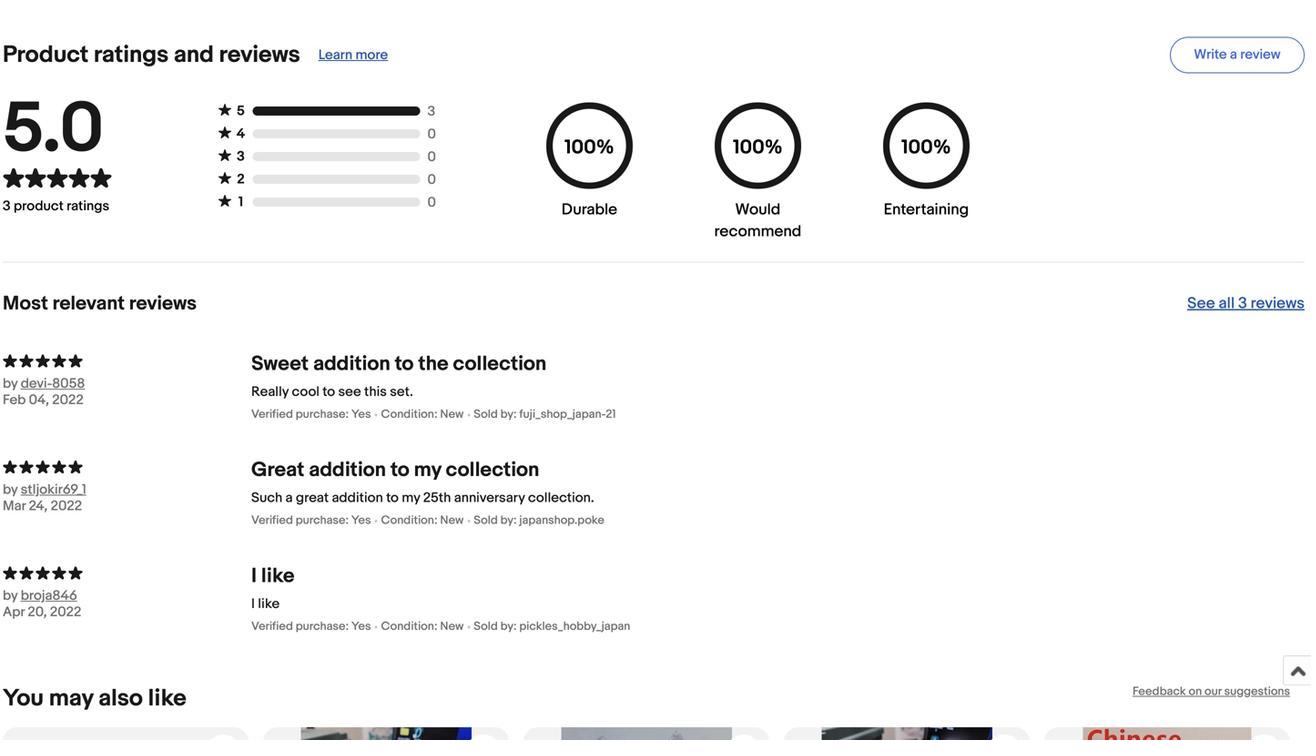 Task type: describe. For each thing, give the bounding box(es) containing it.
purchase: for sweet
[[296, 408, 349, 422]]

condition: for my
[[381, 514, 438, 528]]

verified for great
[[251, 514, 293, 528]]

like for i like i like
[[258, 596, 280, 613]]

new for the
[[440, 408, 464, 422]]

write a review
[[1194, 47, 1281, 63]]

broja846
[[21, 588, 77, 604]]

relevant
[[53, 292, 125, 316]]

product
[[14, 198, 64, 214]]

most relevant reviews
[[3, 292, 197, 316]]

condition: new for my
[[381, 514, 464, 528]]

by: for i like
[[501, 620, 517, 634]]

feedback on our suggestions
[[1133, 685, 1291, 699]]

apr
[[3, 604, 25, 621]]

sold by: pickles_hobby_japan
[[474, 620, 631, 634]]

sold by: japanshop.poke
[[474, 514, 605, 528]]

100 percents of reviewers think of this product as entertaining element
[[879, 103, 974, 243]]

5
[[237, 103, 245, 119]]

addition for sweet
[[313, 352, 390, 377]]

on
[[1189, 685, 1202, 699]]

fuji_shop_japan-
[[520, 408, 606, 422]]

new for like
[[440, 620, 464, 634]]

set.
[[390, 384, 413, 400]]

collection for great addition to my collection
[[446, 458, 540, 483]]

you
[[3, 685, 44, 713]]

0 vertical spatial like
[[261, 564, 295, 589]]

collection.
[[528, 490, 594, 506]]

more
[[356, 47, 388, 63]]

write
[[1194, 47, 1227, 63]]

feedback on our suggestions link
[[1133, 685, 1291, 699]]

i like i like
[[251, 564, 295, 613]]

to left 25th
[[386, 490, 399, 506]]

0 horizontal spatial reviews
[[129, 292, 197, 316]]

product
[[3, 41, 89, 69]]

2022 inside by devi-8058 feb 04, 2022
[[52, 392, 84, 409]]

you may also like
[[3, 685, 187, 713]]

100 percents of reviewers think of this product as would recommend element
[[710, 103, 806, 243]]

see
[[1188, 294, 1216, 313]]

see all 3 reviews
[[1188, 294, 1305, 313]]

0 vertical spatial ratings
[[94, 41, 169, 69]]

to down set.
[[391, 458, 410, 483]]

sweet addition to the collection really cool to see this set.
[[251, 352, 547, 400]]

condition: new for the
[[381, 408, 464, 422]]

by: for sweet addition to the collection
[[501, 408, 517, 422]]

percents of reviewers think of this product as image for i
[[3, 564, 251, 581]]

purchase: for i
[[296, 620, 349, 634]]

yes for my
[[352, 514, 371, 528]]

sold by: fuji_shop_japan-21
[[474, 408, 616, 422]]

would recommend
[[715, 200, 802, 241]]

really
[[251, 384, 289, 400]]

addition for great
[[309, 458, 386, 483]]

most
[[3, 292, 48, 316]]

2 i from the top
[[251, 596, 255, 613]]

pickles_hobby_japan
[[520, 620, 631, 634]]

to left see
[[323, 384, 335, 400]]

see all 3 reviews link
[[1188, 294, 1305, 313]]

anniversary
[[454, 490, 525, 506]]

devi-8058 link
[[21, 376, 148, 392]]

21
[[606, 408, 616, 422]]

yes for like
[[352, 620, 371, 634]]

0 for 2
[[428, 172, 436, 188]]

reviews for see all 3 reviews
[[1251, 294, 1305, 313]]

3 product ratings
[[3, 198, 109, 214]]

0 for 4
[[428, 126, 436, 143]]

verified for sweet
[[251, 408, 293, 422]]

verified purchase: yes for i
[[251, 620, 371, 634]]

feb
[[3, 392, 26, 409]]

product ratings and reviews
[[3, 41, 300, 69]]

learn
[[319, 47, 353, 63]]

suggestions
[[1225, 685, 1291, 699]]

1 vertical spatial my
[[402, 490, 420, 506]]

2022 for great addition to my collection
[[51, 498, 82, 515]]

sold for great addition to my collection
[[474, 514, 498, 528]]

collection for sweet addition to the collection
[[453, 352, 547, 377]]

04,
[[29, 392, 49, 409]]

percents of reviewers think of this product as image for great
[[3, 458, 251, 475]]

by devi-8058 feb 04, 2022
[[3, 376, 85, 409]]



Task type: locate. For each thing, give the bounding box(es) containing it.
by inside by broja846 apr 20, 2022
[[3, 588, 18, 604]]

2 vertical spatial 2022
[[50, 604, 81, 621]]

2 verified purchase: yes from the top
[[251, 514, 371, 528]]

verified purchase: yes
[[251, 408, 371, 422], [251, 514, 371, 528], [251, 620, 371, 634]]

3 by: from the top
[[501, 620, 517, 634]]

1 vertical spatial like
[[258, 596, 280, 613]]

review
[[1241, 47, 1281, 63]]

verified down such
[[251, 514, 293, 528]]

1 vertical spatial 2022
[[51, 498, 82, 515]]

verified purchase: yes down great
[[251, 514, 371, 528]]

0 horizontal spatial a
[[286, 490, 293, 506]]

sold for i like
[[474, 620, 498, 634]]

1 purchase: from the top
[[296, 408, 349, 422]]

also
[[98, 685, 143, 713]]

durable
[[562, 200, 618, 220]]

yes
[[352, 408, 371, 422], [352, 514, 371, 528], [352, 620, 371, 634]]

2022 right 20,
[[50, 604, 81, 621]]

ratings
[[94, 41, 169, 69], [67, 198, 109, 214]]

1 vertical spatial verified purchase: yes
[[251, 514, 371, 528]]

100 percents of reviewers think of this product as durable element
[[542, 103, 637, 243]]

3 percents of reviewers think of this product as image from the top
[[3, 564, 251, 581]]

see
[[338, 384, 361, 400]]

the
[[418, 352, 449, 377]]

1 vertical spatial a
[[286, 490, 293, 506]]

by broja846 apr 20, 2022
[[3, 588, 81, 621]]

1 by: from the top
[[501, 408, 517, 422]]

addition up great
[[309, 458, 386, 483]]

2 vertical spatial sold
[[474, 620, 498, 634]]

2 vertical spatial verified
[[251, 620, 293, 634]]

purchase:
[[296, 408, 349, 422], [296, 514, 349, 528], [296, 620, 349, 634]]

by left 24,
[[3, 482, 18, 498]]

2 vertical spatial by:
[[501, 620, 517, 634]]

to
[[395, 352, 414, 377], [323, 384, 335, 400], [391, 458, 410, 483], [386, 490, 399, 506]]

3 0 from the top
[[428, 172, 436, 188]]

2 vertical spatial addition
[[332, 490, 383, 506]]

1 vertical spatial verified
[[251, 514, 293, 528]]

like for you may also like
[[148, 685, 187, 713]]

sold down anniversary
[[474, 514, 498, 528]]

collection up anniversary
[[446, 458, 540, 483]]

a right write
[[1230, 47, 1238, 63]]

2
[[237, 171, 245, 188]]

purchase: for great
[[296, 514, 349, 528]]

great addition to my collection such a great addition to my 25th anniversary collection.
[[251, 458, 594, 506]]

my up 25th
[[414, 458, 441, 483]]

0 vertical spatial collection
[[453, 352, 547, 377]]

0 vertical spatial purchase:
[[296, 408, 349, 422]]

2 horizontal spatial reviews
[[1251, 294, 1305, 313]]

3 by from the top
[[3, 588, 18, 604]]

by: down anniversary
[[501, 514, 517, 528]]

stljokir69_1
[[21, 482, 86, 498]]

great
[[296, 490, 329, 506]]

3 condition: from the top
[[381, 620, 438, 634]]

1 vertical spatial condition: new
[[381, 514, 464, 528]]

condition: new
[[381, 408, 464, 422], [381, 514, 464, 528], [381, 620, 464, 634]]

my
[[414, 458, 441, 483], [402, 490, 420, 506]]

5.0 out of 5 stars based on 3 product ratings image
[[3, 167, 112, 189]]

2 yes from the top
[[352, 514, 371, 528]]

i
[[251, 564, 257, 589], [251, 596, 255, 613]]

yes for the
[[352, 408, 371, 422]]

sold left fuji_shop_japan-
[[474, 408, 498, 422]]

0
[[428, 126, 436, 143], [428, 149, 436, 165], [428, 172, 436, 188], [428, 195, 436, 211]]

1 vertical spatial addition
[[309, 458, 386, 483]]

learn more
[[319, 47, 388, 63]]

verified down really
[[251, 408, 293, 422]]

2 vertical spatial condition:
[[381, 620, 438, 634]]

percents of reviewers think of this product as image for sweet
[[3, 352, 251, 368]]

3
[[428, 103, 435, 120], [237, 149, 245, 165], [3, 198, 11, 214], [1239, 294, 1248, 313]]

1 vertical spatial ratings
[[67, 198, 109, 214]]

a
[[1230, 47, 1238, 63], [286, 490, 293, 506]]

0 for 1
[[428, 195, 436, 211]]

0 vertical spatial yes
[[352, 408, 371, 422]]

1
[[239, 194, 243, 210]]

5.0
[[3, 87, 104, 173]]

3 yes from the top
[[352, 620, 371, 634]]

broja846 link
[[21, 588, 148, 604]]

devi-
[[21, 376, 52, 392]]

1 new from the top
[[440, 408, 464, 422]]

collection inside sweet addition to the collection really cool to see this set.
[[453, 352, 547, 377]]

2 purchase: from the top
[[296, 514, 349, 528]]

verified down i like i like
[[251, 620, 293, 634]]

by stljokir69_1 mar 24, 2022
[[3, 482, 86, 515]]

condition: new for like
[[381, 620, 464, 634]]

our
[[1205, 685, 1222, 699]]

verified purchase: yes down cool
[[251, 408, 371, 422]]

reviews right relevant
[[129, 292, 197, 316]]

0 vertical spatial new
[[440, 408, 464, 422]]

2 vertical spatial yes
[[352, 620, 371, 634]]

addition inside sweet addition to the collection really cool to see this set.
[[313, 352, 390, 377]]

reviews for product ratings and reviews
[[219, 41, 300, 69]]

2 by: from the top
[[501, 514, 517, 528]]

write a review link
[[1170, 37, 1305, 73]]

sold
[[474, 408, 498, 422], [474, 514, 498, 528], [474, 620, 498, 634]]

collection right the the
[[453, 352, 547, 377]]

1 vertical spatial sold
[[474, 514, 498, 528]]

by inside by stljokir69_1 mar 24, 2022
[[3, 482, 18, 498]]

reviews right the all
[[1251, 294, 1305, 313]]

cool
[[292, 384, 320, 400]]

0 vertical spatial by
[[3, 376, 18, 392]]

1 vertical spatial i
[[251, 596, 255, 613]]

0 vertical spatial verified purchase: yes
[[251, 408, 371, 422]]

2 vertical spatial like
[[148, 685, 187, 713]]

sold left pickles_hobby_japan
[[474, 620, 498, 634]]

verified purchase: yes down i like i like
[[251, 620, 371, 634]]

1 horizontal spatial a
[[1230, 47, 1238, 63]]

sweet
[[251, 352, 309, 377]]

2 vertical spatial purchase:
[[296, 620, 349, 634]]

by:
[[501, 408, 517, 422], [501, 514, 517, 528], [501, 620, 517, 634]]

3 condition: new from the top
[[381, 620, 464, 634]]

by: left pickles_hobby_japan
[[501, 620, 517, 634]]

a inside great addition to my collection such a great addition to my 25th anniversary collection.
[[286, 490, 293, 506]]

1 vertical spatial percents of reviewers think of this product as image
[[3, 458, 251, 475]]

3 verified from the top
[[251, 620, 293, 634]]

0 vertical spatial i
[[251, 564, 257, 589]]

0 vertical spatial condition: new
[[381, 408, 464, 422]]

4 0 from the top
[[428, 195, 436, 211]]

3 purchase: from the top
[[296, 620, 349, 634]]

would
[[736, 200, 781, 220]]

this
[[364, 384, 387, 400]]

2 vertical spatial verified purchase: yes
[[251, 620, 371, 634]]

1 vertical spatial yes
[[352, 514, 371, 528]]

by
[[3, 376, 18, 392], [3, 482, 18, 498], [3, 588, 18, 604]]

25th
[[423, 490, 451, 506]]

verified
[[251, 408, 293, 422], [251, 514, 293, 528], [251, 620, 293, 634]]

2 condition: new from the top
[[381, 514, 464, 528]]

reviews up 5
[[219, 41, 300, 69]]

condition: for like
[[381, 620, 438, 634]]

1 percents of reviewers think of this product as image from the top
[[3, 352, 251, 368]]

such
[[251, 490, 283, 506]]

8058
[[52, 376, 85, 392]]

percents of reviewers think of this product as image up devi-8058 link
[[3, 352, 251, 368]]

1 vertical spatial new
[[440, 514, 464, 528]]

collection inside great addition to my collection such a great addition to my 25th anniversary collection.
[[446, 458, 540, 483]]

and
[[174, 41, 214, 69]]

learn more link
[[319, 47, 388, 63]]

by left 20,
[[3, 588, 18, 604]]

percents of reviewers think of this product as image
[[3, 352, 251, 368], [3, 458, 251, 475], [3, 564, 251, 581]]

1 condition: from the top
[[381, 408, 438, 422]]

0 vertical spatial percents of reviewers think of this product as image
[[3, 352, 251, 368]]

4
[[237, 126, 245, 142]]

2 sold from the top
[[474, 514, 498, 528]]

a right such
[[286, 490, 293, 506]]

0 vertical spatial a
[[1230, 47, 1238, 63]]

2022 for i like
[[50, 604, 81, 621]]

feedback
[[1133, 685, 1186, 699]]

1 vertical spatial purchase:
[[296, 514, 349, 528]]

sold for sweet addition to the collection
[[474, 408, 498, 422]]

2 vertical spatial by
[[3, 588, 18, 604]]

may
[[49, 685, 93, 713]]

2 new from the top
[[440, 514, 464, 528]]

2022 right 24,
[[51, 498, 82, 515]]

all
[[1219, 294, 1235, 313]]

1 vertical spatial by:
[[501, 514, 517, 528]]

collection
[[453, 352, 547, 377], [446, 458, 540, 483]]

3 new from the top
[[440, 620, 464, 634]]

to up set.
[[395, 352, 414, 377]]

2 condition: from the top
[[381, 514, 438, 528]]

2 vertical spatial percents of reviewers think of this product as image
[[3, 564, 251, 581]]

1 i from the top
[[251, 564, 257, 589]]

ratings down 5.0 out of 5 stars based on 3 product ratings image
[[67, 198, 109, 214]]

1 0 from the top
[[428, 126, 436, 143]]

1 sold from the top
[[474, 408, 498, 422]]

0 vertical spatial by:
[[501, 408, 517, 422]]

20,
[[28, 604, 47, 621]]

percents of reviewers think of this product as image up 'stljokir69_1' link
[[3, 458, 251, 475]]

reviews
[[219, 41, 300, 69], [129, 292, 197, 316], [1251, 294, 1305, 313]]

addition right great
[[332, 490, 383, 506]]

addition up see
[[313, 352, 390, 377]]

1 vertical spatial collection
[[446, 458, 540, 483]]

1 by from the top
[[3, 376, 18, 392]]

0 vertical spatial 2022
[[52, 392, 84, 409]]

1 condition: new from the top
[[381, 408, 464, 422]]

0 vertical spatial condition:
[[381, 408, 438, 422]]

by: left fuji_shop_japan-
[[501, 408, 517, 422]]

2 percents of reviewers think of this product as image from the top
[[3, 458, 251, 475]]

2 vertical spatial condition: new
[[381, 620, 464, 634]]

2 vertical spatial new
[[440, 620, 464, 634]]

like
[[261, 564, 295, 589], [258, 596, 280, 613], [148, 685, 187, 713]]

0 for 3
[[428, 149, 436, 165]]

0 vertical spatial my
[[414, 458, 441, 483]]

1 horizontal spatial reviews
[[219, 41, 300, 69]]

entertaining
[[884, 200, 969, 220]]

0 vertical spatial verified
[[251, 408, 293, 422]]

2 0 from the top
[[428, 149, 436, 165]]

1 vertical spatial condition:
[[381, 514, 438, 528]]

verified for i
[[251, 620, 293, 634]]

new for my
[[440, 514, 464, 528]]

by for great
[[3, 482, 18, 498]]

24,
[[29, 498, 48, 515]]

condition: for the
[[381, 408, 438, 422]]

by: for great addition to my collection
[[501, 514, 517, 528]]

ratings left and
[[94, 41, 169, 69]]

1 yes from the top
[[352, 408, 371, 422]]

3 sold from the top
[[474, 620, 498, 634]]

2 verified from the top
[[251, 514, 293, 528]]

0 vertical spatial addition
[[313, 352, 390, 377]]

great
[[251, 458, 304, 483]]

2022 right the 04,
[[52, 392, 84, 409]]

mar
[[3, 498, 26, 515]]

by inside by devi-8058 feb 04, 2022
[[3, 376, 18, 392]]

condition:
[[381, 408, 438, 422], [381, 514, 438, 528], [381, 620, 438, 634]]

2022 inside by stljokir69_1 mar 24, 2022
[[51, 498, 82, 515]]

1 verified from the top
[[251, 408, 293, 422]]

my left 25th
[[402, 490, 420, 506]]

1 vertical spatial by
[[3, 482, 18, 498]]

3 verified purchase: yes from the top
[[251, 620, 371, 634]]

percents of reviewers think of this product as image up broja846 link
[[3, 564, 251, 581]]

by for i
[[3, 588, 18, 604]]

by for sweet
[[3, 376, 18, 392]]

new
[[440, 408, 464, 422], [440, 514, 464, 528], [440, 620, 464, 634]]

japanshop.poke
[[520, 514, 605, 528]]

verified purchase: yes for sweet
[[251, 408, 371, 422]]

by left devi-
[[3, 376, 18, 392]]

stljokir69_1 link
[[21, 482, 148, 498]]

0 vertical spatial sold
[[474, 408, 498, 422]]

1 verified purchase: yes from the top
[[251, 408, 371, 422]]

2 by from the top
[[3, 482, 18, 498]]

addition
[[313, 352, 390, 377], [309, 458, 386, 483], [332, 490, 383, 506]]

list
[[3, 713, 1305, 741]]

verified purchase: yes for great
[[251, 514, 371, 528]]

recommend
[[715, 222, 802, 241]]

2022 inside by broja846 apr 20, 2022
[[50, 604, 81, 621]]

2022
[[52, 392, 84, 409], [51, 498, 82, 515], [50, 604, 81, 621]]



Task type: vqa. For each thing, say whether or not it's contained in the screenshot.


